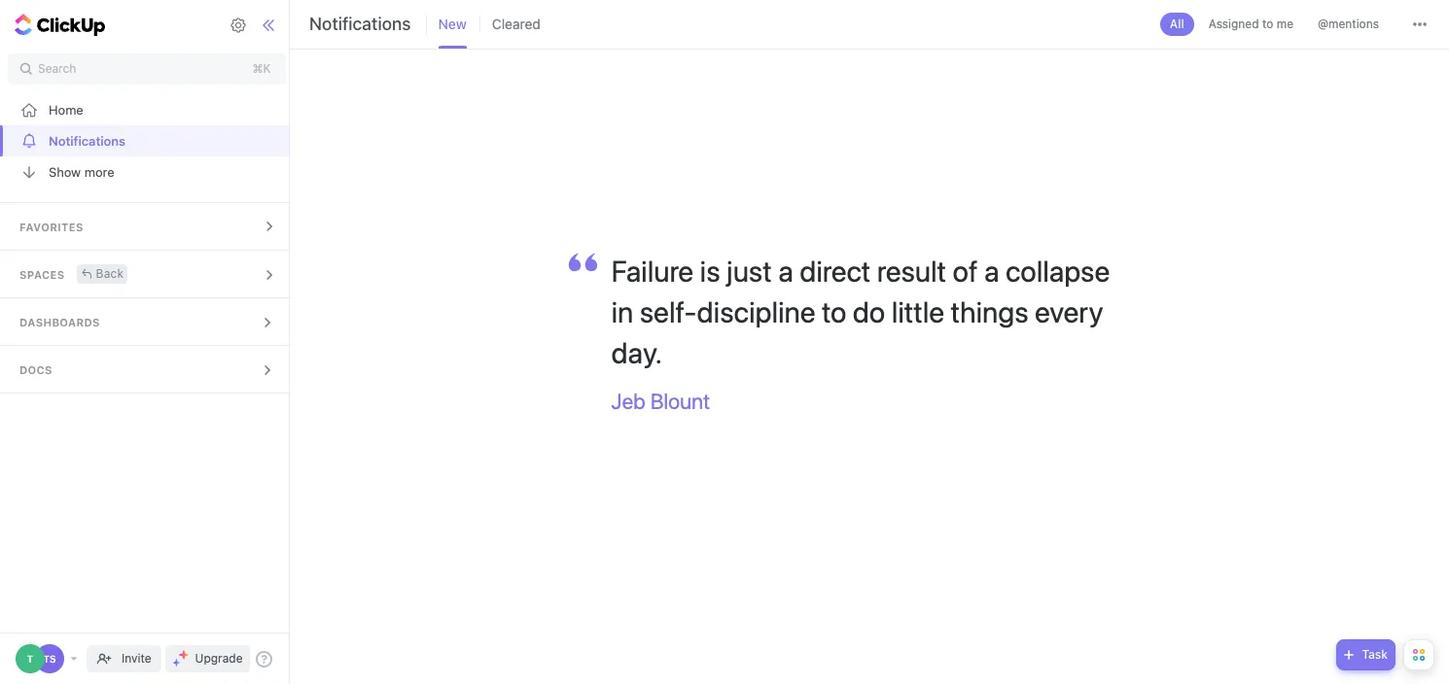 Task type: describe. For each thing, give the bounding box(es) containing it.
dashboards
[[19, 316, 100, 329]]

things
[[951, 295, 1029, 329]]

jeb
[[611, 389, 646, 415]]

assigned to me
[[1209, 17, 1294, 31]]

0 vertical spatial to
[[1262, 17, 1274, 31]]

little
[[892, 295, 945, 329]]

more
[[84, 164, 114, 179]]

self-
[[640, 295, 697, 329]]

invite
[[122, 652, 151, 666]]

in
[[611, 295, 633, 329]]

assigned
[[1209, 17, 1259, 31]]

upgrade link
[[165, 646, 250, 673]]

favorites
[[19, 221, 83, 233]]

notifications link
[[0, 125, 294, 157]]

of
[[953, 254, 978, 288]]

do
[[853, 295, 885, 329]]

new
[[438, 16, 467, 32]]

jeb blount
[[611, 389, 710, 415]]

1 a from the left
[[778, 254, 793, 288]]

task
[[1362, 648, 1388, 662]]

show
[[49, 164, 81, 179]]

day.
[[611, 336, 662, 370]]

is
[[700, 254, 720, 288]]

to inside failure is just a direct result of a collapse in self-discipline to do little things every day.
[[822, 295, 847, 329]]

home link
[[0, 94, 294, 125]]

direct
[[800, 254, 871, 288]]



Task type: locate. For each thing, give the bounding box(es) containing it.
cleared
[[492, 16, 541, 32]]

2 a from the left
[[984, 254, 999, 288]]

⌘k
[[252, 61, 271, 76]]

1 horizontal spatial to
[[1262, 17, 1274, 31]]

spaces
[[19, 268, 65, 281]]

back
[[96, 266, 124, 281]]

1 horizontal spatial notifications
[[309, 14, 411, 34]]

result
[[877, 254, 947, 288]]

ts
[[43, 654, 56, 665]]

just
[[727, 254, 772, 288]]

1 horizontal spatial a
[[984, 254, 999, 288]]

notifications inside notifications link
[[49, 133, 126, 148]]

@mentions
[[1318, 17, 1379, 31]]

1 vertical spatial to
[[822, 295, 847, 329]]

t
[[27, 654, 33, 665]]

favorites button
[[0, 203, 294, 250]]

notifications up show more at top
[[49, 133, 126, 148]]

blount
[[651, 389, 710, 415]]

0 horizontal spatial to
[[822, 295, 847, 329]]

a right just
[[778, 254, 793, 288]]

back link
[[76, 264, 128, 284]]

collapse
[[1006, 254, 1110, 288]]

0 horizontal spatial notifications
[[49, 133, 126, 148]]

1 vertical spatial notifications
[[49, 133, 126, 148]]

notifications
[[309, 14, 411, 34], [49, 133, 126, 148]]

discipline
[[697, 295, 816, 329]]

sparkle svg 1 image
[[179, 651, 188, 660]]

failure is just a direct result of a collapse in self-discipline to do little things every day.
[[611, 254, 1110, 370]]

sidebar navigation
[[0, 0, 294, 685]]

sidebar settings image
[[230, 17, 248, 34]]

notifications left new at top left
[[309, 14, 411, 34]]

every
[[1035, 295, 1103, 329]]

0 horizontal spatial a
[[778, 254, 793, 288]]

a right of
[[984, 254, 999, 288]]

all
[[1170, 17, 1184, 31]]

docs
[[19, 364, 52, 376]]

failure
[[611, 254, 694, 288]]

a
[[778, 254, 793, 288], [984, 254, 999, 288]]

to left me at top
[[1262, 17, 1274, 31]]

search
[[38, 61, 76, 76]]

show more
[[49, 164, 114, 179]]

to left the do
[[822, 295, 847, 329]]

me
[[1277, 17, 1294, 31]]

sparkle svg 2 image
[[173, 659, 180, 667]]

to
[[1262, 17, 1274, 31], [822, 295, 847, 329]]

home
[[49, 102, 83, 117]]

0 vertical spatial notifications
[[309, 14, 411, 34]]

upgrade
[[195, 652, 243, 666]]



Task type: vqa. For each thing, say whether or not it's contained in the screenshot.
top 1 BUTTON
no



